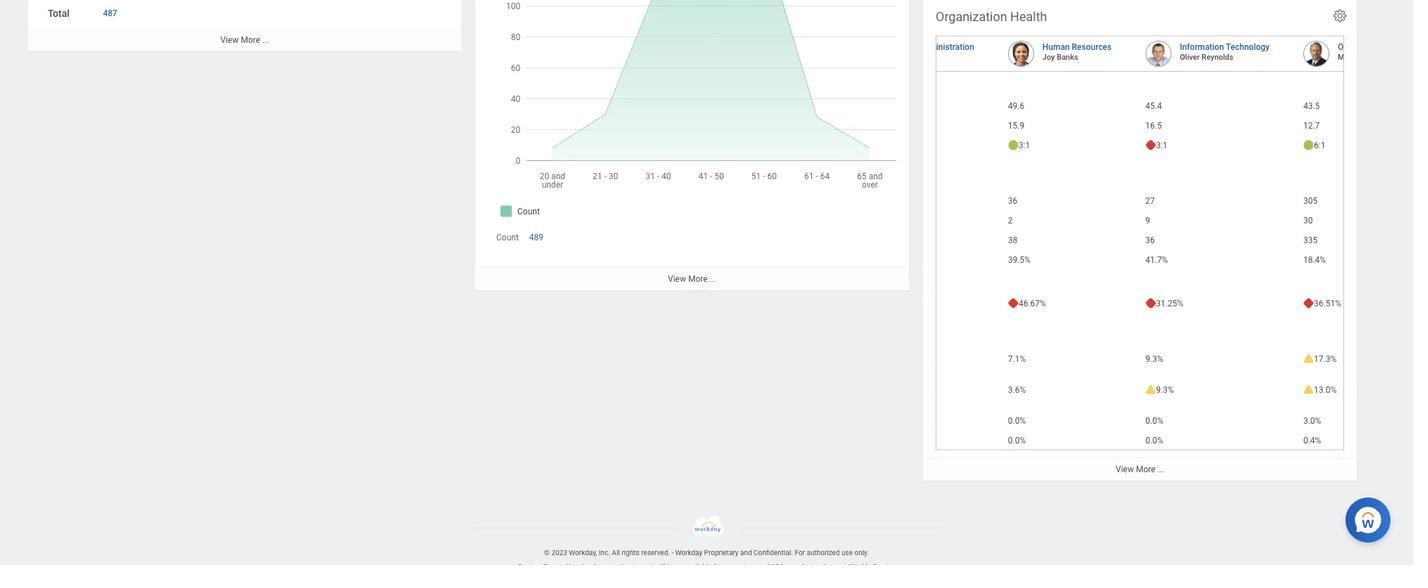 Task type: describe. For each thing, give the bounding box(es) containing it.
only.
[[854, 549, 869, 558]]

count
[[496, 233, 519, 243]]

... for total
[[262, 35, 269, 45]]

authorized
[[807, 549, 840, 558]]

2
[[1008, 216, 1013, 226]]

more inside organization health element
[[1136, 465, 1155, 475]]

banks
[[1057, 53, 1078, 62]]

489 button
[[529, 232, 546, 243]]

3.0%
[[1303, 416, 1321, 426]]

© 2023 workday, inc. all rights reserved. - workday proprietary and confidential. for authorized use only. footer
[[0, 516, 1413, 565]]

view more ... for count
[[668, 274, 716, 284]]

31.25%
[[1156, 299, 1183, 309]]

487 button
[[103, 8, 119, 19]]

16.5
[[1145, 121, 1162, 131]]

13.0%
[[1314, 385, 1337, 395]]

view inside organization health element
[[1116, 465, 1134, 475]]

finance
[[879, 42, 909, 52]]

organization
[[936, 9, 1007, 24]]

0 horizontal spatial 36
[[1008, 196, 1017, 206]]

view more ... link for total
[[28, 28, 461, 51]]

information
[[1180, 42, 1224, 52]]

view more ... inside organization health element
[[1116, 465, 1164, 475]]

proprietary
[[704, 549, 739, 558]]

46.67%
[[1019, 299, 1046, 309]]

human resources link
[[1042, 39, 1112, 52]]

3 3:1 from the left
[[1156, 141, 1168, 151]]

all
[[612, 549, 620, 558]]

-
[[672, 549, 674, 558]]

1 3:1 from the left
[[855, 141, 867, 151]]

oliver
[[1180, 53, 1200, 62]]

inc.
[[599, 549, 610, 558]]

27
[[1145, 196, 1155, 206]]

finance & administration
[[879, 42, 974, 52]]

configure organization health image
[[1332, 8, 1348, 24]]

view more ... link inside organization health element
[[923, 458, 1357, 481]]

6:1
[[1314, 141, 1326, 151]]

489
[[529, 233, 543, 243]]

rachel knight
[[879, 53, 927, 62]]

joy
[[1042, 53, 1055, 62]]

3.6%
[[1008, 385, 1026, 395]]

are we at risk of an aging workforce? element
[[475, 0, 909, 291]]

9
[[1145, 216, 1150, 226]]

and
[[740, 549, 752, 558]]

information technology link
[[1180, 39, 1270, 52]]

maximilian
[[1338, 53, 1376, 62]]

1 vertical spatial 36
[[1145, 236, 1155, 245]]

487
[[103, 8, 117, 18]]

0.4%
[[1303, 436, 1321, 446]]

total
[[48, 8, 69, 19]]

49.6
[[1008, 101, 1024, 111]]

human
[[1042, 42, 1070, 52]]

43.5
[[1303, 101, 1320, 111]]

41.7%
[[1145, 255, 1168, 265]]

loss impact by retention element
[[28, 0, 461, 51]]

335
[[1303, 236, 1318, 245]]



Task type: locate. For each thing, give the bounding box(es) containing it.
7.1%
[[1008, 354, 1026, 364]]

more inside are we at risk of an aging workforce? element
[[688, 274, 708, 284]]

operations link
[[1338, 39, 1379, 52]]

view
[[220, 35, 239, 45], [668, 274, 686, 284], [1116, 465, 1134, 475]]

0 horizontal spatial ...
[[262, 35, 269, 45]]

1 vertical spatial view more ... link
[[475, 267, 909, 291]]

3:1 down 17.5
[[855, 141, 867, 151]]

operations maximilian schneider
[[1338, 42, 1412, 62]]

2 horizontal spatial more
[[1136, 465, 1155, 475]]

12.7
[[1303, 121, 1320, 131]]

confidential.
[[754, 549, 793, 558]]

30
[[1303, 216, 1313, 226]]

2023
[[551, 549, 567, 558]]

2 vertical spatial ...
[[1158, 465, 1164, 475]]

0 vertical spatial ...
[[262, 35, 269, 45]]

view more ...
[[220, 35, 269, 45], [668, 274, 716, 284], [1116, 465, 1164, 475]]

view more ... for total
[[220, 35, 269, 45]]

15.9
[[1008, 121, 1024, 131]]

1 horizontal spatial view
[[668, 274, 686, 284]]

2 vertical spatial view more ... link
[[923, 458, 1357, 481]]

human resources
[[1042, 42, 1112, 52]]

©
[[544, 549, 550, 558]]

0 horizontal spatial more
[[241, 35, 260, 45]]

rachel
[[879, 53, 903, 62]]

3:1 down the 16.5
[[1156, 141, 1168, 151]]

rights
[[622, 549, 639, 558]]

45.4
[[1145, 101, 1162, 111]]

view more ... link
[[28, 28, 461, 51], [475, 267, 909, 291], [923, 458, 1357, 481]]

0 horizontal spatial view more ... link
[[28, 28, 461, 51]]

technology
[[1226, 42, 1270, 52]]

1 vertical spatial view
[[668, 274, 686, 284]]

not shown image
[[48, 0, 103, 7]]

0 vertical spatial more
[[241, 35, 260, 45]]

use
[[841, 549, 853, 558]]

more for total
[[241, 35, 260, 45]]

workday,
[[569, 549, 597, 558]]

more for count
[[688, 274, 708, 284]]

...
[[262, 35, 269, 45], [710, 274, 716, 284], [1158, 465, 1164, 475]]

2 vertical spatial view
[[1116, 465, 1134, 475]]

more inside loss impact by retention element
[[241, 35, 260, 45]]

0 horizontal spatial 3:1
[[855, 141, 867, 151]]

reserved.
[[641, 549, 670, 558]]

view more ... link for count
[[475, 267, 909, 291]]

1 horizontal spatial 3:1
[[1019, 141, 1030, 151]]

organization health element
[[522, 0, 1413, 481]]

view more ... inside are we at risk of an aging workforce? element
[[668, 274, 716, 284]]

2 horizontal spatial ...
[[1158, 465, 1164, 475]]

1 horizontal spatial 36
[[1145, 236, 1155, 245]]

2 horizontal spatial 3:1
[[1156, 141, 1168, 151]]

finance & administration link
[[879, 39, 974, 52]]

1 horizontal spatial view more ... link
[[475, 267, 909, 291]]

1 horizontal spatial ...
[[710, 274, 716, 284]]

&
[[911, 42, 916, 52]]

39.5%
[[1008, 255, 1031, 265]]

2 horizontal spatial view
[[1116, 465, 1134, 475]]

1 horizontal spatial view more ...
[[668, 274, 716, 284]]

305
[[1303, 196, 1318, 206]]

36 down "9"
[[1145, 236, 1155, 245]]

17.5
[[845, 121, 861, 131]]

view more ... inside loss impact by retention element
[[220, 35, 269, 45]]

1 horizontal spatial more
[[688, 274, 708, 284]]

view inside are we at risk of an aging workforce? element
[[668, 274, 686, 284]]

workday
[[675, 549, 702, 558]]

1 vertical spatial view more ...
[[668, 274, 716, 284]]

18.4%
[[1303, 255, 1326, 265]]

38
[[1008, 236, 1017, 245]]

... inside loss impact by retention element
[[262, 35, 269, 45]]

0 vertical spatial view more ...
[[220, 35, 269, 45]]

36 up 2
[[1008, 196, 1017, 206]]

oliver reynolds
[[1180, 53, 1233, 62]]

0 horizontal spatial view more ...
[[220, 35, 269, 45]]

more
[[241, 35, 260, 45], [688, 274, 708, 284], [1136, 465, 1155, 475]]

0 vertical spatial 36
[[1008, 196, 1017, 206]]

0 vertical spatial view more ... link
[[28, 28, 461, 51]]

... for count
[[710, 274, 716, 284]]

3:1
[[855, 141, 867, 151], [1019, 141, 1030, 151], [1156, 141, 1168, 151]]

2 horizontal spatial view more ...
[[1116, 465, 1164, 475]]

for
[[795, 549, 805, 558]]

0 vertical spatial view
[[220, 35, 239, 45]]

organization health
[[936, 9, 1047, 24]]

view inside loss impact by retention element
[[220, 35, 239, 45]]

health
[[1010, 9, 1047, 24]]

2 horizontal spatial view more ... link
[[923, 458, 1357, 481]]

reynolds
[[1202, 53, 1233, 62]]

view for total
[[220, 35, 239, 45]]

© 2023 workday, inc. all rights reserved. - workday proprietary and confidential. for authorized use only.
[[544, 549, 869, 558]]

... inside are we at risk of an aging workforce? element
[[710, 274, 716, 284]]

3:1 down 15.9
[[1019, 141, 1030, 151]]

1 vertical spatial more
[[688, 274, 708, 284]]

information technology
[[1180, 42, 1270, 52]]

resources
[[1072, 42, 1112, 52]]

administration
[[919, 42, 974, 52]]

0.0%
[[1008, 416, 1026, 426], [1145, 416, 1163, 426], [1008, 436, 1026, 446], [1145, 436, 1163, 446]]

view for count
[[668, 274, 686, 284]]

9.3%
[[1145, 354, 1163, 364], [1156, 385, 1174, 395]]

0 vertical spatial 9.3%
[[1145, 354, 1163, 364]]

2 vertical spatial view more ...
[[1116, 465, 1164, 475]]

operations
[[1338, 42, 1379, 52]]

36
[[1008, 196, 1017, 206], [1145, 236, 1155, 245]]

1 vertical spatial 9.3%
[[1156, 385, 1174, 395]]

0 horizontal spatial view
[[220, 35, 239, 45]]

joy banks
[[1042, 53, 1078, 62]]

2 vertical spatial more
[[1136, 465, 1155, 475]]

17.3%
[[1314, 354, 1337, 364]]

knight
[[905, 53, 927, 62]]

36.51%
[[1314, 299, 1341, 309]]

2 3:1 from the left
[[1019, 141, 1030, 151]]

schneider
[[1378, 53, 1412, 62]]

1 vertical spatial ...
[[710, 274, 716, 284]]

... inside organization health element
[[1158, 465, 1164, 475]]



Task type: vqa. For each thing, say whether or not it's contained in the screenshot.


